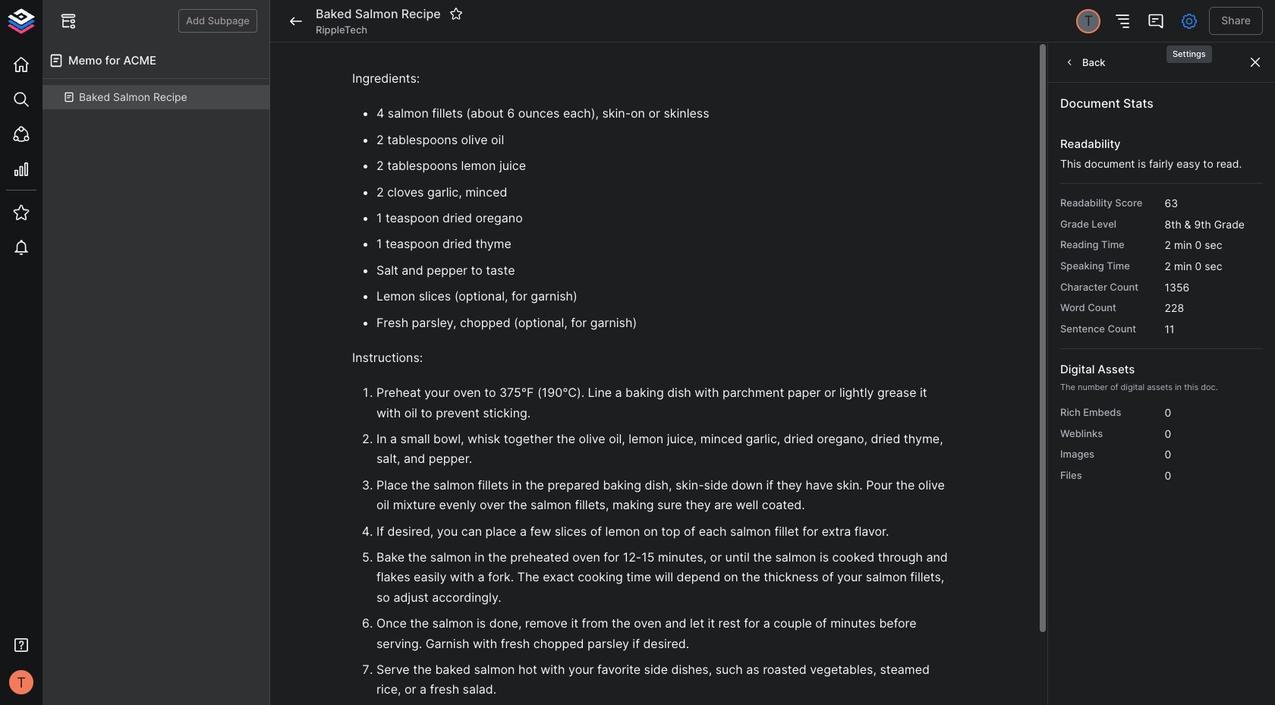 Task type: locate. For each thing, give the bounding box(es) containing it.
comments image
[[1147, 12, 1165, 30]]

favorite image
[[449, 7, 463, 21]]

table of contents image
[[1114, 12, 1132, 30]]

settings image
[[1180, 12, 1199, 30]]

hide wiki image
[[59, 12, 77, 30]]

tooltip
[[1165, 35, 1213, 65]]



Task type: vqa. For each thing, say whether or not it's contained in the screenshot.
the rightmost the ago
no



Task type: describe. For each thing, give the bounding box(es) containing it.
go back image
[[287, 12, 305, 30]]



